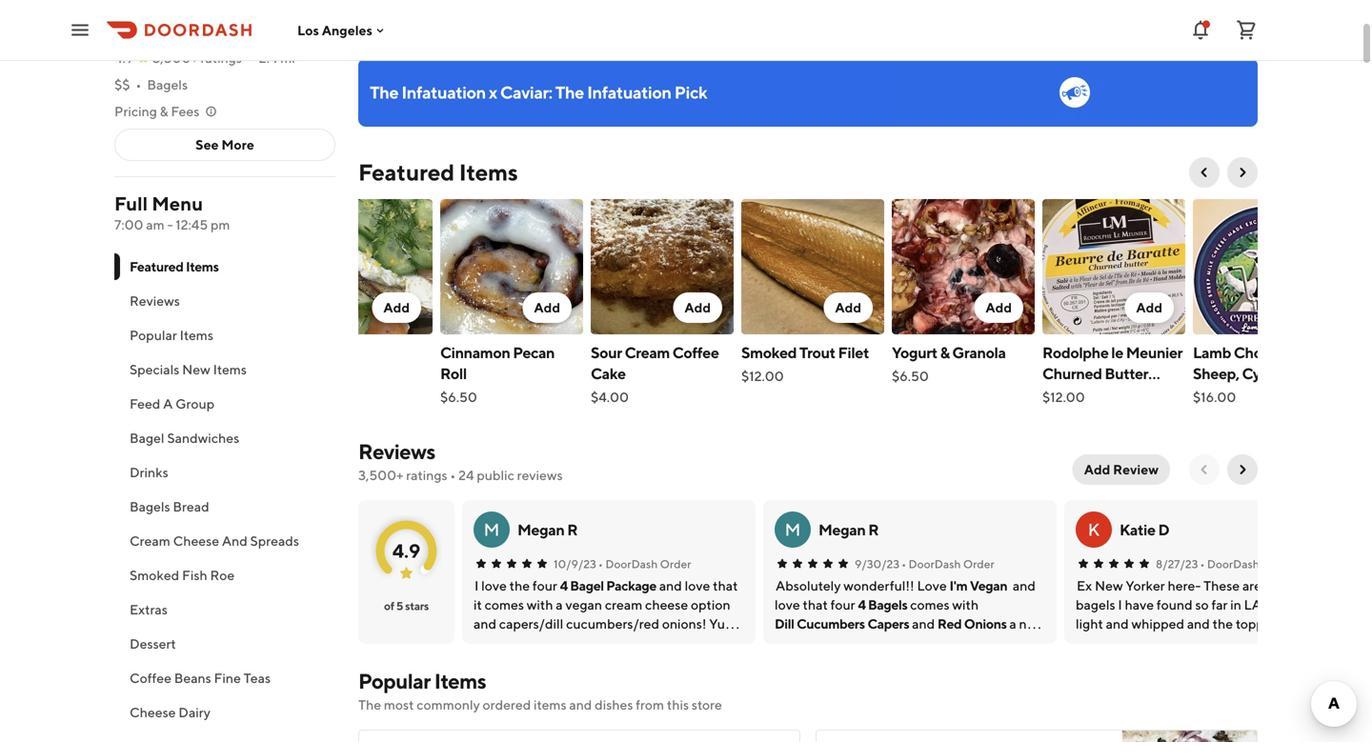 Task type: locate. For each thing, give the bounding box(es) containing it.
1 vertical spatial 3,500+
[[358, 467, 404, 483]]

r
[[567, 521, 578, 539], [868, 521, 879, 539]]

•
[[200, 23, 206, 39], [248, 50, 253, 66], [136, 77, 141, 92], [450, 467, 456, 483], [598, 558, 603, 571], [902, 558, 906, 571], [1200, 558, 1205, 571]]

sheep,
[[1193, 365, 1240, 383]]

megan up 10/9/23
[[518, 521, 565, 539]]

2 megan from the left
[[819, 521, 866, 539]]

filet
[[838, 344, 869, 362]]

1 order from the left
[[660, 558, 691, 571]]

4.9 up $$
[[114, 50, 134, 66]]

• doordash order for 8/27/23
[[1200, 558, 1293, 571]]

reviews
[[130, 293, 180, 309], [358, 439, 435, 464]]

1 vertical spatial ratings
[[406, 467, 448, 483]]

red
[[938, 616, 962, 632]]

popular up most
[[358, 669, 431, 694]]

reviews inside button
[[130, 293, 180, 309]]

0 horizontal spatial r
[[567, 521, 578, 539]]

angeles
[[322, 22, 373, 38]]

• doordash order right 8/27/23
[[1200, 558, 1293, 571]]

0 horizontal spatial cream
[[130, 533, 170, 549]]

items inside popular items the most commonly ordered items and dishes from this store
[[434, 669, 486, 694]]

the infatuation x caviar: the infatuation pick
[[370, 82, 707, 102]]

1 vertical spatial featured
[[130, 259, 183, 274]]

1 horizontal spatial order
[[963, 558, 995, 571]]

1 vertical spatial coffee
[[130, 670, 172, 686]]

1 horizontal spatial coffee
[[673, 344, 719, 362]]

0 vertical spatial featured
[[358, 159, 455, 186]]

items
[[534, 697, 567, 713]]

2 r from the left
[[868, 521, 879, 539]]

1 vertical spatial 4
[[858, 597, 866, 613]]

cream cheese and spreads
[[130, 533, 299, 549]]

1 r from the left
[[567, 521, 578, 539]]

1 vertical spatial bagels
[[130, 499, 170, 515]]

1 vertical spatial 12:45
[[176, 217, 208, 233]]

(salted)
[[1043, 386, 1096, 404]]

2 infatuation from the left
[[587, 82, 672, 102]]

bagels up pricing & fees button
[[147, 77, 188, 92]]

m for 9/30/23
[[785, 519, 801, 540]]

fine
[[214, 670, 241, 686]]

see more button
[[115, 130, 335, 160]]

0 horizontal spatial popular
[[130, 327, 177, 343]]

1 horizontal spatial smoked
[[741, 344, 797, 362]]

popular up specials
[[130, 327, 177, 343]]

1 horizontal spatial m
[[785, 519, 801, 540]]

$4.00
[[591, 389, 629, 405]]

x
[[489, 82, 497, 102]]

0 horizontal spatial megan
[[518, 521, 565, 539]]

• right 8/27/23
[[1200, 558, 1205, 571]]

0 horizontal spatial $12.00
[[741, 368, 784, 384]]

2 order from the left
[[963, 558, 995, 571]]

extras
[[130, 602, 168, 618]]

$6.50 inside cinnamon pecan roll $6.50
[[440, 389, 477, 405]]

1 megan r from the left
[[518, 521, 578, 539]]

0 vertical spatial $12.00
[[741, 368, 784, 384]]

the right caviar:
[[555, 82, 584, 102]]

3,500+ inside reviews 3,500+ ratings • 24 public reviews
[[358, 467, 404, 483]]

4 inside button
[[560, 578, 568, 594]]

next image
[[1235, 462, 1250, 477]]

4 up cucumbers
[[858, 597, 866, 613]]

capers
[[868, 616, 910, 632]]

• left 24
[[450, 467, 456, 483]]

ratings down closes
[[201, 50, 242, 66]]

1 horizontal spatial megan r
[[819, 521, 879, 539]]

$6.50 down yogurt
[[892, 368, 929, 384]]

smoked left trout
[[741, 344, 797, 362]]

1 horizontal spatial • doordash order
[[902, 558, 995, 571]]

1 m from the left
[[484, 519, 500, 540]]

24
[[458, 467, 474, 483]]

0 horizontal spatial featured
[[130, 259, 183, 274]]

aged
[[1297, 344, 1333, 362]]

yogurt & granola $6.50
[[892, 344, 1006, 384]]

reviews inside reviews 3,500+ ratings • 24 public reviews
[[358, 439, 435, 464]]

0 vertical spatial 12:45
[[269, 23, 302, 39]]

coffee right 'sour'
[[673, 344, 719, 362]]

cream inside 'sour cream coffee cake $4.00'
[[625, 344, 670, 362]]

3,500+ down reviews link
[[358, 467, 404, 483]]

3,500+ down now
[[153, 50, 198, 66]]

1 vertical spatial popular
[[358, 669, 431, 694]]

1 horizontal spatial cream
[[625, 344, 670, 362]]

& inside 'yogurt & granola $6.50'
[[940, 344, 950, 362]]

1 horizontal spatial popular
[[358, 669, 431, 694]]

0 vertical spatial smoked
[[741, 344, 797, 362]]

public
[[477, 467, 515, 483]]

fish
[[182, 568, 207, 583]]

3 doordash from the left
[[1207, 558, 1260, 571]]

feed a group button
[[114, 387, 335, 421]]

bagels down drinks
[[130, 499, 170, 515]]

smoked for trout
[[741, 344, 797, 362]]

2 megan r from the left
[[819, 521, 879, 539]]

popular inside popular items the most commonly ordered items and dishes from this store
[[358, 669, 431, 694]]

doordash for 10/9/23
[[605, 558, 658, 571]]

add button
[[286, 195, 436, 397], [372, 293, 421, 323], [523, 293, 572, 323], [673, 293, 722, 323], [824, 293, 873, 323], [974, 293, 1024, 323], [1125, 293, 1174, 323]]

reviews button
[[114, 284, 335, 318]]

4 down 10/9/23
[[560, 578, 568, 594]]

megan
[[518, 521, 565, 539], [819, 521, 866, 539]]

2 doordash from the left
[[909, 558, 961, 571]]

pecan
[[513, 344, 555, 362]]

& for pricing
[[160, 103, 168, 119]]

drinks
[[130, 465, 168, 480]]

$6.50 inside 'yogurt & granola $6.50'
[[892, 368, 929, 384]]

smoked inside button
[[130, 568, 179, 583]]

rodolphe le meunier churned butter (salted) image
[[1043, 199, 1186, 335]]

0 vertical spatial bagel
[[130, 430, 164, 446]]

cheese left the dairy
[[130, 705, 176, 721]]

commonly
[[417, 697, 480, 713]]

bagels up capers
[[868, 597, 908, 613]]

items up commonly
[[434, 669, 486, 694]]

items right new
[[213, 362, 247, 377]]

1 horizontal spatial ratings
[[406, 467, 448, 483]]

1 megan from the left
[[518, 521, 565, 539]]

cream down bagels bread
[[130, 533, 170, 549]]

12:45 right at
[[269, 23, 302, 39]]

0 vertical spatial 3,500+
[[153, 50, 198, 66]]

0 horizontal spatial infatuation
[[402, 82, 486, 102]]

1 vertical spatial $6.50
[[440, 389, 477, 405]]

bagels
[[147, 77, 188, 92], [130, 499, 170, 515], [868, 597, 908, 613]]

popular for popular items the most commonly ordered items and dishes from this store
[[358, 669, 431, 694]]

doordash right 8/27/23
[[1207, 558, 1260, 571]]

popular inside button
[[130, 327, 177, 343]]

0 vertical spatial popular
[[130, 327, 177, 343]]

1 horizontal spatial featured
[[358, 159, 455, 186]]

0 horizontal spatial • doordash order
[[598, 558, 691, 571]]

$6.50 for yogurt & granola
[[892, 368, 929, 384]]

the left most
[[358, 697, 381, 713]]

0 horizontal spatial megan r
[[518, 521, 578, 539]]

0 horizontal spatial &
[[160, 103, 168, 119]]

$12.00
[[741, 368, 784, 384], [1043, 389, 1085, 405]]

4 bagel package
[[560, 578, 657, 594]]

megan r
[[518, 521, 578, 539], [819, 521, 879, 539]]

most
[[384, 697, 414, 713]]

0 vertical spatial $6.50
[[892, 368, 929, 384]]

10/9/23
[[554, 558, 596, 571]]

1 horizontal spatial &
[[940, 344, 950, 362]]

items down x
[[459, 159, 518, 186]]

bagel down 10/9/23
[[570, 578, 604, 594]]

infatuation left pick
[[587, 82, 672, 102]]

i'm vegan 4 bagels dill cucumbers capers
[[775, 578, 1008, 632]]

1 • doordash order from the left
[[598, 558, 691, 571]]

0 horizontal spatial 4
[[560, 578, 568, 594]]

1 horizontal spatial 4
[[858, 597, 866, 613]]

$6.50 for cinnamon pecan roll
[[440, 389, 477, 405]]

0 horizontal spatial coffee
[[130, 670, 172, 686]]

0 vertical spatial featured items
[[358, 159, 518, 186]]

0 horizontal spatial 4.9
[[114, 50, 134, 66]]

m up dill
[[785, 519, 801, 540]]

0 horizontal spatial ratings
[[201, 50, 242, 66]]

1 vertical spatial $12.00
[[1043, 389, 1085, 405]]

0 horizontal spatial doordash
[[605, 558, 658, 571]]

$6.50
[[892, 368, 929, 384], [440, 389, 477, 405]]

0 vertical spatial &
[[160, 103, 168, 119]]

reviews
[[517, 467, 563, 483]]

1 doordash from the left
[[605, 558, 658, 571]]

megan up 9/30/23
[[819, 521, 866, 539]]

1 vertical spatial &
[[940, 344, 950, 362]]

0 vertical spatial coffee
[[673, 344, 719, 362]]

sandwiches
[[167, 430, 239, 446]]

1 horizontal spatial bagel
[[570, 578, 604, 594]]

items up new
[[180, 327, 213, 343]]

• doordash order for 9/30/23
[[902, 558, 995, 571]]

2 m from the left
[[785, 519, 801, 540]]

pricing & fees button
[[114, 102, 219, 121]]

0 horizontal spatial m
[[484, 519, 500, 540]]

4.9
[[114, 50, 134, 66], [392, 540, 421, 562]]

cream right 'sour'
[[625, 344, 670, 362]]

0 horizontal spatial reviews
[[130, 293, 180, 309]]

mi
[[280, 50, 295, 66]]

add button for rodolphe le meunier churned butter (salted)
[[1125, 293, 1174, 323]]

4.9 up of 5 stars
[[392, 540, 421, 562]]

12:45 right the -
[[176, 217, 208, 233]]

0 vertical spatial cheese
[[173, 533, 219, 549]]

1 vertical spatial cream
[[130, 533, 170, 549]]

add button for cinnamon pecan roll
[[523, 293, 572, 323]]

cake
[[591, 365, 626, 383]]

1 horizontal spatial infatuation
[[587, 82, 672, 102]]

0 horizontal spatial featured items
[[130, 259, 219, 274]]

1 vertical spatial smoked
[[130, 568, 179, 583]]

• right now
[[200, 23, 206, 39]]

smoked inside smoked trout filet $12.00
[[741, 344, 797, 362]]

i'm
[[950, 578, 968, 594]]

bagels inside button
[[130, 499, 170, 515]]

coffee inside 'sour cream coffee cake $4.00'
[[673, 344, 719, 362]]

1 vertical spatial featured items
[[130, 259, 219, 274]]

1 horizontal spatial $6.50
[[892, 368, 929, 384]]

ratings down reviews link
[[406, 467, 448, 483]]

megan r up 9/30/23
[[819, 521, 879, 539]]

beans
[[174, 670, 211, 686]]

& inside button
[[160, 103, 168, 119]]

• inside reviews 3,500+ ratings • 24 public reviews
[[450, 467, 456, 483]]

0 vertical spatial reviews
[[130, 293, 180, 309]]

0 horizontal spatial $6.50
[[440, 389, 477, 405]]

0 horizontal spatial smoked
[[130, 568, 179, 583]]

add
[[384, 300, 410, 315], [534, 300, 560, 315], [685, 300, 711, 315], [835, 300, 862, 315], [986, 300, 1012, 315], [1136, 300, 1163, 315], [1084, 462, 1111, 477]]

0 items, open order cart image
[[1235, 19, 1258, 41]]

bagel & lox image
[[1123, 730, 1258, 742]]

• doordash order up package
[[598, 558, 691, 571]]

3 • doordash order from the left
[[1200, 558, 1293, 571]]

add for sour cream coffee cake
[[685, 300, 711, 315]]

$6.50 down roll
[[440, 389, 477, 405]]

add for smoked trout filet
[[835, 300, 862, 315]]

popular
[[130, 327, 177, 343], [358, 669, 431, 694]]

0 vertical spatial 4.9
[[114, 50, 134, 66]]

coffee down dessert
[[130, 670, 172, 686]]

2 • doordash order from the left
[[902, 558, 995, 571]]

smoked fish roe button
[[114, 558, 335, 593]]

4
[[560, 578, 568, 594], [858, 597, 866, 613]]

1 horizontal spatial megan
[[819, 521, 866, 539]]

0 vertical spatial bagels
[[147, 77, 188, 92]]

of
[[384, 599, 394, 613]]

order for 10/9/23
[[660, 558, 691, 571]]

1 horizontal spatial reviews
[[358, 439, 435, 464]]

the
[[370, 82, 399, 102], [555, 82, 584, 102], [358, 697, 381, 713]]

doordash up package
[[605, 558, 658, 571]]

megan for 10/9/23
[[518, 521, 565, 539]]

0 horizontal spatial 12:45
[[176, 217, 208, 233]]

fees
[[171, 103, 199, 119]]

0 vertical spatial 4
[[560, 578, 568, 594]]

1 vertical spatial 4.9
[[392, 540, 421, 562]]

at
[[255, 23, 267, 39]]

r up 9/30/23
[[868, 521, 879, 539]]

bagel up drinks
[[130, 430, 164, 446]]

& right yogurt
[[940, 344, 950, 362]]

1 horizontal spatial 3,500+
[[358, 467, 404, 483]]

feed
[[130, 396, 160, 412]]

r for 9/30/23
[[868, 521, 879, 539]]

doordash up i'm
[[909, 558, 961, 571]]

coffee inside button
[[130, 670, 172, 686]]

popular for popular items
[[130, 327, 177, 343]]

megan r for 10/9/23
[[518, 521, 578, 539]]

add for rodolphe le meunier churned butter (salted)
[[1136, 300, 1163, 315]]

& left the fees
[[160, 103, 168, 119]]

pm
[[211, 217, 230, 233]]

next button of carousel image
[[1235, 165, 1250, 180]]

r up 10/9/23
[[567, 521, 578, 539]]

smoked trout filet image
[[741, 199, 884, 335]]

2 vertical spatial bagels
[[868, 597, 908, 613]]

2 horizontal spatial • doordash order
[[1200, 558, 1293, 571]]

of 5 stars
[[384, 599, 429, 613]]

0 vertical spatial cream
[[625, 344, 670, 362]]

2 horizontal spatial doordash
[[1207, 558, 1260, 571]]

smoked up extras
[[130, 568, 179, 583]]

roll
[[440, 365, 467, 383]]

1 horizontal spatial doordash
[[909, 558, 961, 571]]

1 vertical spatial reviews
[[358, 439, 435, 464]]

add inside button
[[1084, 462, 1111, 477]]

0 horizontal spatial order
[[660, 558, 691, 571]]

cream inside cream cheese and spreads button
[[130, 533, 170, 549]]

3 order from the left
[[1262, 558, 1293, 571]]

1 horizontal spatial r
[[868, 521, 879, 539]]

2 horizontal spatial order
[[1262, 558, 1293, 571]]

megan r up 10/9/23
[[518, 521, 578, 539]]

coffee
[[673, 344, 719, 362], [130, 670, 172, 686]]

m down public
[[484, 519, 500, 540]]

cream
[[625, 344, 670, 362], [130, 533, 170, 549]]

reviews for reviews
[[130, 293, 180, 309]]

0 vertical spatial ratings
[[201, 50, 242, 66]]

bagels bread button
[[114, 490, 335, 524]]

infatuation left x
[[402, 82, 486, 102]]

8/27/23
[[1156, 558, 1198, 571]]

see
[[196, 137, 219, 152]]

cheese up the fish
[[173, 533, 219, 549]]

doordash
[[605, 558, 658, 571], [909, 558, 961, 571], [1207, 558, 1260, 571]]

• doordash order up i'm
[[902, 558, 995, 571]]

• doordash order
[[598, 558, 691, 571], [902, 558, 995, 571], [1200, 558, 1293, 571]]



Task type: describe. For each thing, give the bounding box(es) containing it.
review
[[1113, 462, 1159, 477]]

$16.00
[[1193, 389, 1236, 405]]

4 inside i'm vegan 4 bagels dill cucumbers capers
[[858, 597, 866, 613]]

$12.00 inside smoked trout filet $12.00
[[741, 368, 784, 384]]

0 horizontal spatial bagel
[[130, 430, 164, 446]]

pricing & fees
[[114, 103, 199, 119]]

popular items
[[130, 327, 213, 343]]

previous button of carousel image
[[1197, 165, 1212, 180]]

sour cream coffee cake image
[[591, 199, 734, 335]]

order for 9/30/23
[[963, 558, 995, 571]]

specials new items
[[130, 362, 247, 377]]

popular items the most commonly ordered items and dishes from this store
[[358, 669, 722, 713]]

store
[[692, 697, 722, 713]]

bagel sandwiches
[[130, 430, 239, 446]]

k
[[1088, 519, 1100, 540]]

grove
[[1193, 386, 1235, 404]]

add button for smoked trout filet
[[824, 293, 873, 323]]

& for yogurt
[[940, 344, 950, 362]]

m for 10/9/23
[[484, 519, 500, 540]]

red onions button
[[938, 615, 1007, 634]]

pick
[[675, 82, 707, 102]]

los angeles button
[[297, 22, 388, 38]]

3,500+ ratings •
[[153, 50, 253, 66]]

chopper
[[1234, 344, 1294, 362]]

trout
[[800, 344, 836, 362]]

los
[[297, 22, 319, 38]]

12:45 inside full menu 7:00 am - 12:45 pm
[[176, 217, 208, 233]]

-
[[167, 217, 173, 233]]

capers button
[[868, 615, 910, 634]]

the mori image
[[290, 199, 433, 335]]

2.4 mi
[[259, 50, 295, 66]]

a
[[163, 396, 173, 412]]

• doordash order for 10/9/23
[[598, 558, 691, 571]]

lamb chopper aged sheep, cypress grove
[[1193, 344, 1333, 404]]

2.4
[[259, 50, 278, 66]]

sour cream coffee cake $4.00
[[591, 344, 719, 405]]

featured items heading
[[358, 157, 518, 188]]

and
[[569, 697, 592, 713]]

onions
[[964, 616, 1007, 632]]

from
[[636, 697, 664, 713]]

• left 2.4
[[248, 50, 253, 66]]

cream cheese and spreads button
[[114, 524, 335, 558]]

bagel sandwiches button
[[114, 421, 335, 456]]

churned
[[1043, 365, 1102, 383]]

1 infatuation from the left
[[402, 82, 486, 102]]

megan for 9/30/23
[[819, 521, 866, 539]]

add for yogurt & granola
[[986, 300, 1012, 315]]

coffee beans fine teas button
[[114, 661, 335, 696]]

add button for sour cream coffee cake
[[673, 293, 722, 323]]

$$ • bagels
[[114, 77, 188, 92]]

dessert
[[130, 636, 176, 652]]

ratings inside reviews 3,500+ ratings • 24 public reviews
[[406, 467, 448, 483]]

d
[[1158, 521, 1170, 539]]

1 horizontal spatial $12.00
[[1043, 389, 1085, 405]]

butter
[[1105, 365, 1149, 383]]

dill cucumbers button
[[775, 615, 865, 634]]

the down angeles
[[370, 82, 399, 102]]

rodolphe le meunier churned butter (salted)
[[1043, 344, 1183, 404]]

9/30/23
[[855, 558, 900, 571]]

dill
[[775, 616, 794, 632]]

• right $$
[[136, 77, 141, 92]]

smoked trout filet $12.00
[[741, 344, 869, 384]]

this
[[667, 697, 689, 713]]

group
[[176, 396, 215, 412]]

doordash for 8/27/23
[[1207, 558, 1260, 571]]

full menu 7:00 am - 12:45 pm
[[114, 193, 230, 233]]

package
[[606, 578, 657, 594]]

5
[[396, 599, 403, 613]]

previous image
[[1197, 462, 1212, 477]]

spreads
[[250, 533, 299, 549]]

order for 8/27/23
[[1262, 558, 1293, 571]]

closes
[[212, 23, 252, 39]]

popular items button
[[114, 318, 335, 353]]

cheese dairy
[[130, 705, 210, 721]]

open
[[132, 23, 166, 39]]

katie d
[[1120, 521, 1170, 539]]

meunier
[[1126, 344, 1183, 362]]

roe
[[210, 568, 235, 583]]

items up reviews button
[[186, 259, 219, 274]]

the inside popular items the most commonly ordered items and dishes from this store
[[358, 697, 381, 713]]

1 horizontal spatial 4.9
[[392, 540, 421, 562]]

specials new items button
[[114, 353, 335, 387]]

megan r for 9/30/23
[[819, 521, 879, 539]]

granola
[[953, 344, 1006, 362]]

items inside heading
[[459, 159, 518, 186]]

reviews for reviews 3,500+ ratings • 24 public reviews
[[358, 439, 435, 464]]

doordash for 9/30/23
[[909, 558, 961, 571]]

4 bagel package button
[[560, 577, 657, 596]]

specials
[[130, 362, 180, 377]]

ordered
[[483, 697, 531, 713]]

now
[[169, 23, 195, 39]]

1 horizontal spatial featured items
[[358, 159, 518, 186]]

add for cinnamon pecan roll
[[534, 300, 560, 315]]

smoked for fish
[[130, 568, 179, 583]]

more
[[221, 137, 254, 152]]

1 horizontal spatial 12:45
[[269, 23, 302, 39]]

open menu image
[[69, 19, 91, 41]]

and
[[222, 533, 248, 549]]

• right 9/30/23
[[902, 558, 906, 571]]

menu
[[152, 193, 203, 215]]

1 vertical spatial cheese
[[130, 705, 176, 721]]

i'm vegan button
[[950, 577, 1008, 596]]

cinnamon pecan roll image
[[440, 199, 583, 335]]

cinnamon
[[440, 344, 510, 362]]

1 vertical spatial bagel
[[570, 578, 604, 594]]

katie
[[1120, 521, 1156, 539]]

add button for yogurt & granola
[[974, 293, 1024, 323]]

full
[[114, 193, 148, 215]]

dairy
[[179, 705, 210, 721]]

• up 4 bagel package
[[598, 558, 603, 571]]

le
[[1112, 344, 1124, 362]]

reviews 3,500+ ratings • 24 public reviews
[[358, 439, 563, 483]]

extras button
[[114, 593, 335, 627]]

sour
[[591, 344, 622, 362]]

cheese dairy button
[[114, 696, 335, 730]]

los angeles
[[297, 22, 373, 38]]

0 horizontal spatial 3,500+
[[153, 50, 198, 66]]

• closes at 12:45 pm
[[200, 23, 326, 39]]

yogurt & granola image
[[892, 199, 1035, 335]]

lamb
[[1193, 344, 1231, 362]]

caviar:
[[500, 82, 552, 102]]

featured inside heading
[[358, 159, 455, 186]]

4 bagels button
[[858, 596, 908, 615]]

stars
[[405, 599, 429, 613]]

7:00
[[114, 217, 143, 233]]

bagels inside i'm vegan 4 bagels dill cucumbers capers
[[868, 597, 908, 613]]

add review button
[[1073, 455, 1170, 485]]

drinks button
[[114, 456, 335, 490]]

r for 10/9/23
[[567, 521, 578, 539]]

notification bell image
[[1189, 19, 1212, 41]]



Task type: vqa. For each thing, say whether or not it's contained in the screenshot.
3 button
no



